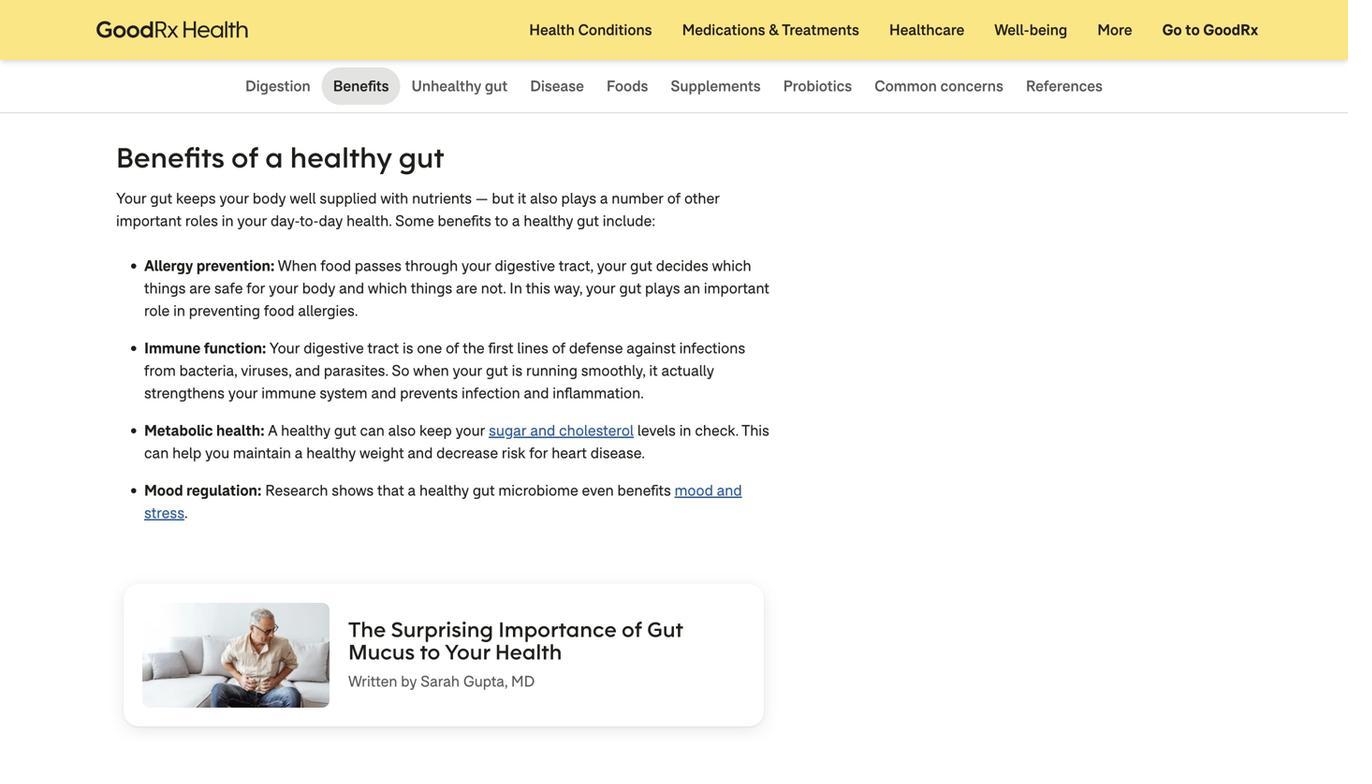 Task type: describe. For each thing, give the bounding box(es) containing it.
decrease
[[437, 444, 498, 463]]

gut down system
[[334, 421, 357, 441]]

lines
[[517, 339, 549, 358]]

a down but on the left top of the page
[[512, 211, 520, 231]]

immune
[[144, 339, 201, 358]]

healthy inside your gut keeps your body well supplied with nutrients — but it also plays a number of other important roles in your day-to-day health. some benefits to a healthy gut include:
[[524, 211, 574, 231]]

benefits link
[[322, 67, 401, 105]]

and inside when food passes through your digestive tract, your gut decides which things are safe for your body and which things are not. in this way, your gut plays an important role in preventing food allergies.
[[339, 279, 364, 298]]

medications
[[682, 20, 766, 40]]

well-
[[995, 20, 1030, 40]]

references link
[[1015, 67, 1115, 105]]

1 horizontal spatial food
[[321, 256, 351, 276]]

1 horizontal spatial can
[[360, 421, 385, 441]]

weight
[[360, 444, 404, 463]]

heart
[[552, 444, 587, 463]]

your right keeps
[[220, 189, 249, 208]]

disease link
[[519, 67, 596, 105]]

references
[[1027, 76, 1103, 96]]

first
[[489, 339, 514, 358]]

system
[[320, 384, 368, 403]]

medications & treatments
[[682, 20, 860, 40]]

prevents
[[400, 384, 458, 403]]

and down so
[[371, 384, 397, 403]]

1 are from the left
[[189, 279, 211, 298]]

.
[[185, 504, 188, 523]]

surprising
[[391, 616, 494, 643]]

research
[[265, 481, 328, 501]]

digestive inside your digestive tract is one of the first lines of defense against infections from bacteria, viruses, and parasites. so when your gut is running smoothly, it actually strengthens your immune system and prevents infection and inflammation.
[[304, 339, 364, 358]]

benefits for benefits of a healthy gut
[[116, 139, 225, 176]]

gut inside your digestive tract is one of the first lines of defense against infections from bacteria, viruses, and parasites. so when your gut is running smoothly, it actually strengthens your immune system and prevents infection and inflammation.
[[486, 361, 509, 381]]

mood and stress
[[144, 481, 742, 523]]

that
[[378, 481, 404, 501]]

well
[[290, 189, 316, 208]]

metabolic health: a healthy gut can also keep your sugar and cholesterol
[[144, 421, 634, 441]]

1 vertical spatial is
[[512, 361, 523, 381]]

medications & treatments button
[[668, 0, 875, 60]]

include:
[[603, 211, 656, 231]]

the
[[463, 339, 485, 358]]

of inside the surprising importance of gut mucus to your health written by sarah gupta, md
[[622, 616, 643, 643]]

for for safe
[[247, 279, 265, 298]]

smoothly,
[[582, 361, 646, 381]]

health conditions button
[[515, 0, 668, 60]]

your down viruses,
[[228, 384, 258, 403]]

digestion link
[[234, 67, 322, 105]]

so
[[392, 361, 410, 381]]

disease
[[530, 76, 584, 96]]

through
[[405, 256, 458, 276]]

disease.
[[591, 444, 645, 463]]

metabolic
[[144, 421, 213, 441]]

number
[[612, 189, 664, 208]]

other
[[685, 189, 720, 208]]

and up immune
[[295, 361, 320, 381]]

you
[[205, 444, 230, 463]]

healthy inside levels in check. this can help you maintain a healthy weight and decrease risk for heart disease.
[[307, 444, 356, 463]]

when food passes through your digestive tract, your gut decides which things are safe for your body and which things are not. in this way, your gut plays an important role in preventing food allergies.
[[144, 256, 770, 321]]

and inside levels in check. this can help you maintain a healthy weight and decrease risk for heart disease.
[[408, 444, 433, 463]]

benefits inside your gut keeps your body well supplied with nutrients — but it also plays a number of other important roles in your day-to-day health. some benefits to a healthy gut include:
[[438, 211, 492, 231]]

tract,
[[559, 256, 594, 276]]

go to goodrx
[[1163, 20, 1259, 40]]

goodrx health image
[[86, 10, 259, 50]]

healthy right "a"
[[281, 421, 331, 441]]

gut
[[648, 616, 683, 643]]

health: gut health: gettyimages-1306472413 image
[[142, 603, 330, 708]]

regulation:
[[186, 481, 262, 501]]

nutrients
[[412, 189, 472, 208]]

infections
[[680, 339, 746, 358]]

health.
[[347, 211, 392, 231]]

1 horizontal spatial which
[[713, 256, 752, 276]]

strengthens
[[144, 384, 225, 403]]

well-being button
[[980, 0, 1083, 60]]

inflammation.
[[553, 384, 644, 403]]

cholesterol
[[559, 421, 634, 441]]

parasites.
[[324, 361, 388, 381]]

—
[[476, 189, 489, 208]]

preventing
[[189, 301, 260, 321]]

written
[[348, 672, 398, 692]]

your for digestive
[[270, 339, 300, 358]]

your up not.
[[462, 256, 492, 276]]

unhealthy gut
[[412, 76, 508, 96]]

more button
[[1083, 0, 1148, 60]]

shows
[[332, 481, 374, 501]]

health inside 'dropdown button'
[[529, 20, 575, 40]]

this
[[742, 421, 770, 441]]

in inside when food passes through your digestive tract, your gut decides which things are safe for your body and which things are not. in this way, your gut plays an important role in preventing food allergies.
[[173, 301, 185, 321]]

probiotics
[[784, 76, 853, 96]]

unhealthy gut link
[[401, 67, 519, 105]]

of inside your gut keeps your body well supplied with nutrients — but it also plays a number of other important roles in your day-to-day health. some benefits to a healthy gut include:
[[668, 189, 681, 208]]

conditions
[[578, 20, 653, 40]]

decides
[[656, 256, 709, 276]]

2 horizontal spatial to
[[1186, 20, 1201, 40]]

go
[[1163, 20, 1183, 40]]

treatments
[[782, 20, 860, 40]]

benefits of a healthy gut
[[116, 139, 444, 176]]

body inside your gut keeps your body well supplied with nutrients — but it also plays a number of other important roles in your day-to-day health. some benefits to a healthy gut include:
[[253, 189, 286, 208]]

even
[[582, 481, 614, 501]]

running
[[526, 361, 578, 381]]

allergy prevention:
[[144, 256, 275, 276]]

prevention:
[[197, 256, 275, 276]]

mood
[[675, 481, 714, 501]]

2 things from the left
[[411, 279, 453, 298]]

healthcare button
[[875, 0, 980, 60]]

mucus
[[348, 638, 415, 666]]

some
[[395, 211, 434, 231]]



Task type: vqa. For each thing, say whether or not it's contained in the screenshot.
Price Savings Banner image
no



Task type: locate. For each thing, give the bounding box(es) containing it.
important up allergy on the left top of the page
[[116, 211, 182, 231]]

0 horizontal spatial is
[[403, 339, 414, 358]]

and right mood
[[717, 481, 742, 501]]

0 horizontal spatial to
[[420, 638, 441, 666]]

your digestive tract is one of the first lines of defense against infections from bacteria, viruses, and parasites. so when your gut is running smoothly, it actually strengthens your immune system and prevents infection and inflammation.
[[144, 339, 746, 403]]

0 horizontal spatial benefits
[[438, 211, 492, 231]]

1 horizontal spatial are
[[456, 279, 478, 298]]

immune function:
[[144, 339, 266, 358]]

1 vertical spatial it
[[650, 361, 658, 381]]

a
[[268, 421, 278, 441]]

it down the against
[[650, 361, 658, 381]]

things
[[144, 279, 186, 298], [411, 279, 453, 298]]

supplements
[[671, 76, 761, 96]]

0 vertical spatial benefits
[[333, 76, 389, 96]]

common concerns link
[[864, 67, 1015, 105]]

your for gut
[[116, 189, 147, 208]]

your right tract,
[[597, 256, 627, 276]]

digestive up the parasites.
[[304, 339, 364, 358]]

benefits down disease.
[[618, 481, 671, 501]]

food
[[321, 256, 351, 276], [264, 301, 295, 321]]

roles
[[185, 211, 218, 231]]

your down when at the top
[[269, 279, 299, 298]]

0 vertical spatial to
[[1186, 20, 1201, 40]]

gut down first
[[486, 361, 509, 381]]

body
[[253, 189, 286, 208], [302, 279, 336, 298]]

healthy down the decrease
[[420, 481, 469, 501]]

a left 'number'
[[600, 189, 608, 208]]

to up 'sarah'
[[420, 638, 441, 666]]

digestive
[[495, 256, 556, 276], [304, 339, 364, 358]]

infection
[[462, 384, 521, 403]]

0 horizontal spatial for
[[247, 279, 265, 298]]

foods
[[607, 76, 649, 96]]

are down allergy prevention: at the left
[[189, 279, 211, 298]]

important right "an"
[[704, 279, 770, 298]]

0 vertical spatial in
[[222, 211, 234, 231]]

your gut keeps your body well supplied with nutrients — but it also plays a number of other important roles in your day-to-day health. some benefits to a healthy gut include:
[[116, 189, 720, 231]]

0 horizontal spatial are
[[189, 279, 211, 298]]

way,
[[554, 279, 583, 298]]

advertisement region
[[103, 0, 785, 79]]

1 vertical spatial can
[[144, 444, 169, 463]]

bacteria,
[[180, 361, 237, 381]]

health
[[529, 20, 575, 40], [495, 638, 562, 666]]

in
[[222, 211, 234, 231], [173, 301, 185, 321], [680, 421, 692, 441]]

levels
[[638, 421, 676, 441]]

more
[[1098, 20, 1133, 40]]

can
[[360, 421, 385, 441], [144, 444, 169, 463]]

an
[[684, 279, 701, 298]]

1 vertical spatial food
[[264, 301, 295, 321]]

passes
[[355, 256, 402, 276]]

body up day-
[[253, 189, 286, 208]]

1 horizontal spatial things
[[411, 279, 453, 298]]

and up heart
[[531, 421, 556, 441]]

a
[[265, 139, 283, 176], [600, 189, 608, 208], [512, 211, 520, 231], [295, 444, 303, 463], [408, 481, 416, 501]]

your right way,
[[586, 279, 616, 298]]

your
[[116, 189, 147, 208], [270, 339, 300, 358], [445, 638, 490, 666]]

0 vertical spatial it
[[518, 189, 527, 208]]

is down lines
[[512, 361, 523, 381]]

gut left "an"
[[620, 279, 642, 298]]

1 vertical spatial benefits
[[618, 481, 671, 501]]

1 vertical spatial in
[[173, 301, 185, 321]]

your inside your digestive tract is one of the first lines of defense against infections from bacteria, viruses, and parasites. so when your gut is running smoothly, it actually strengthens your immune system and prevents infection and inflammation.
[[270, 339, 300, 358]]

in inside your gut keeps your body well supplied with nutrients — but it also plays a number of other important roles in your day-to-day health. some benefits to a healthy gut include:
[[222, 211, 234, 231]]

0 vertical spatial important
[[116, 211, 182, 231]]

0 vertical spatial food
[[321, 256, 351, 276]]

also inside your gut keeps your body well supplied with nutrients — but it also plays a number of other important roles in your day-to-day health. some benefits to a healthy gut include:
[[530, 189, 558, 208]]

1 horizontal spatial digestive
[[495, 256, 556, 276]]

1 vertical spatial your
[[270, 339, 300, 358]]

1 horizontal spatial in
[[222, 211, 234, 231]]

viruses,
[[241, 361, 292, 381]]

healthcare
[[890, 20, 965, 40]]

for for risk
[[530, 444, 548, 463]]

mood and stress link
[[144, 481, 742, 523]]

gut left include: at the top left
[[577, 211, 599, 231]]

this
[[526, 279, 551, 298]]

for right safe
[[247, 279, 265, 298]]

1 vertical spatial digestive
[[304, 339, 364, 358]]

plays inside when food passes through your digestive tract, your gut decides which things are safe for your body and which things are not. in this way, your gut plays an important role in preventing food allergies.
[[645, 279, 681, 298]]

important inside your gut keeps your body well supplied with nutrients — but it also plays a number of other important roles in your day-to-day health. some benefits to a healthy gut include:
[[116, 211, 182, 231]]

your left keeps
[[116, 189, 147, 208]]

immune
[[262, 384, 316, 403]]

food right when at the top
[[321, 256, 351, 276]]

can inside levels in check. this can help you maintain a healthy weight and decrease risk for heart disease.
[[144, 444, 169, 463]]

common
[[875, 76, 938, 96]]

plays left 'number'
[[562, 189, 597, 208]]

which down passes
[[368, 279, 407, 298]]

healthy up supplied
[[290, 139, 392, 176]]

in right levels at the bottom of the page
[[680, 421, 692, 441]]

1 things from the left
[[144, 279, 186, 298]]

are left not.
[[456, 279, 478, 298]]

function:
[[204, 339, 266, 358]]

0 horizontal spatial important
[[116, 211, 182, 231]]

your up viruses,
[[270, 339, 300, 358]]

1 vertical spatial plays
[[645, 279, 681, 298]]

2 vertical spatial in
[[680, 421, 692, 441]]

1 horizontal spatial it
[[650, 361, 658, 381]]

plays
[[562, 189, 597, 208], [645, 279, 681, 298]]

1 horizontal spatial also
[[530, 189, 558, 208]]

0 horizontal spatial your
[[116, 189, 147, 208]]

0 vertical spatial can
[[360, 421, 385, 441]]

digestive inside when food passes through your digestive tract, your gut decides which things are safe for your body and which things are not. in this way, your gut plays an important role in preventing food allergies.
[[495, 256, 556, 276]]

1 horizontal spatial to
[[495, 211, 509, 231]]

1 horizontal spatial for
[[530, 444, 548, 463]]

1 horizontal spatial benefits
[[333, 76, 389, 96]]

actually
[[662, 361, 715, 381]]

your inside your gut keeps your body well supplied with nutrients — but it also plays a number of other important roles in your day-to-day health. some benefits to a healthy gut include:
[[116, 189, 147, 208]]

0 horizontal spatial it
[[518, 189, 527, 208]]

2 horizontal spatial in
[[680, 421, 692, 441]]

1 vertical spatial to
[[495, 211, 509, 231]]

1 horizontal spatial benefits
[[618, 481, 671, 501]]

0 vertical spatial body
[[253, 189, 286, 208]]

and down running
[[524, 384, 549, 403]]

0 vertical spatial health
[[529, 20, 575, 40]]

to inside your gut keeps your body well supplied with nutrients — but it also plays a number of other important roles in your day-to-day health. some benefits to a healthy gut include:
[[495, 211, 509, 231]]

1 vertical spatial which
[[368, 279, 407, 298]]

is
[[403, 339, 414, 358], [512, 361, 523, 381]]

0 horizontal spatial body
[[253, 189, 286, 208]]

in inside levels in check. this can help you maintain a healthy weight and decrease risk for heart disease.
[[680, 421, 692, 441]]

0 horizontal spatial things
[[144, 279, 186, 298]]

also right but on the left top of the page
[[530, 189, 558, 208]]

in
[[510, 279, 523, 298]]

0 vertical spatial your
[[116, 189, 147, 208]]

gut up nutrients
[[399, 139, 444, 176]]

0 vertical spatial plays
[[562, 189, 597, 208]]

sugar
[[489, 421, 527, 441]]

and inside mood and stress
[[717, 481, 742, 501]]

mood regulation: research shows that a healthy gut microbiome even benefits
[[144, 481, 675, 501]]

for
[[247, 279, 265, 298], [530, 444, 548, 463]]

and down keep
[[408, 444, 433, 463]]

1 vertical spatial important
[[704, 279, 770, 298]]

for inside when food passes through your digestive tract, your gut decides which things are safe for your body and which things are not. in this way, your gut plays an important role in preventing food allergies.
[[247, 279, 265, 298]]

digestive up in
[[495, 256, 556, 276]]

concerns
[[941, 76, 1004, 96]]

things down allergy on the left top of the page
[[144, 279, 186, 298]]

benefits
[[438, 211, 492, 231], [618, 481, 671, 501]]

is left one
[[403, 339, 414, 358]]

supplied
[[320, 189, 377, 208]]

2 vertical spatial your
[[445, 638, 490, 666]]

when
[[413, 361, 449, 381]]

food down when at the top
[[264, 301, 295, 321]]

it right but on the left top of the page
[[518, 189, 527, 208]]

2 horizontal spatial your
[[445, 638, 490, 666]]

healthy up shows
[[307, 444, 356, 463]]

0 vertical spatial for
[[247, 279, 265, 298]]

0 vertical spatial is
[[403, 339, 414, 358]]

0 horizontal spatial food
[[264, 301, 295, 321]]

your up gupta,
[[445, 638, 490, 666]]

check.
[[695, 421, 739, 441]]

0 horizontal spatial also
[[388, 421, 416, 441]]

which right decides
[[713, 256, 752, 276]]

your
[[220, 189, 249, 208], [237, 211, 267, 231], [462, 256, 492, 276], [597, 256, 627, 276], [269, 279, 299, 298], [586, 279, 616, 298], [453, 361, 483, 381], [228, 384, 258, 403], [456, 421, 486, 441]]

2 vertical spatial to
[[420, 638, 441, 666]]

0 vertical spatial which
[[713, 256, 752, 276]]

to
[[1186, 20, 1201, 40], [495, 211, 509, 231], [420, 638, 441, 666]]

digestion
[[245, 76, 311, 96]]

tract
[[368, 339, 399, 358]]

benefits right digestion
[[333, 76, 389, 96]]

1 horizontal spatial important
[[704, 279, 770, 298]]

body up allergies. on the left of page
[[302, 279, 336, 298]]

benefits for benefits
[[333, 76, 389, 96]]

supplements link
[[660, 67, 773, 105]]

1 horizontal spatial your
[[270, 339, 300, 358]]

plays left "an"
[[645, 279, 681, 298]]

keep
[[420, 421, 452, 441]]

benefits up keeps
[[116, 139, 225, 176]]

1 horizontal spatial is
[[512, 361, 523, 381]]

1 horizontal spatial body
[[302, 279, 336, 298]]

gut down the decrease
[[473, 481, 495, 501]]

a up day-
[[265, 139, 283, 176]]

your down the
[[453, 361, 483, 381]]

health inside the surprising importance of gut mucus to your health written by sarah gupta, md
[[495, 638, 562, 666]]

by
[[401, 672, 417, 692]]

2 are from the left
[[456, 279, 478, 298]]

and up allergies. on the left of page
[[339, 279, 364, 298]]

it
[[518, 189, 527, 208], [650, 361, 658, 381]]

for inside levels in check. this can help you maintain a healthy weight and decrease risk for heart disease.
[[530, 444, 548, 463]]

your inside the surprising importance of gut mucus to your health written by sarah gupta, md
[[445, 638, 490, 666]]

0 horizontal spatial plays
[[562, 189, 597, 208]]

goodrx
[[1204, 20, 1259, 40]]

health:
[[216, 421, 265, 441]]

healthy up tract,
[[524, 211, 574, 231]]

0 horizontal spatial digestive
[[304, 339, 364, 358]]

in right the role
[[173, 301, 185, 321]]

also up weight in the left bottom of the page
[[388, 421, 416, 441]]

unhealthy
[[412, 76, 482, 96]]

1 vertical spatial for
[[530, 444, 548, 463]]

important inside when food passes through your digestive tract, your gut decides which things are safe for your body and which things are not. in this way, your gut plays an important role in preventing food allergies.
[[704, 279, 770, 298]]

are
[[189, 279, 211, 298], [456, 279, 478, 298]]

gupta,
[[464, 672, 508, 692]]

levels in check. this can help you maintain a healthy weight and decrease risk for heart disease.
[[144, 421, 770, 463]]

well-being
[[995, 20, 1068, 40]]

1 vertical spatial benefits
[[116, 139, 225, 176]]

go to goodrx link
[[1148, 0, 1274, 60]]

a right "that"
[[408, 481, 416, 501]]

plays inside your gut keeps your body well supplied with nutrients — but it also plays a number of other important roles in your day-to-day health. some benefits to a healthy gut include:
[[562, 189, 597, 208]]

0 vertical spatial benefits
[[438, 211, 492, 231]]

things down through
[[411, 279, 453, 298]]

0 vertical spatial digestive
[[495, 256, 556, 276]]

also
[[530, 189, 558, 208], [388, 421, 416, 441]]

it inside your digestive tract is one of the first lines of defense against infections from bacteria, viruses, and parasites. so when your gut is running smoothly, it actually strengthens your immune system and prevents infection and inflammation.
[[650, 361, 658, 381]]

to inside the surprising importance of gut mucus to your health written by sarah gupta, md
[[420, 638, 441, 666]]

sarah
[[421, 672, 460, 692]]

mood
[[144, 481, 183, 501]]

healthy
[[290, 139, 392, 176], [524, 211, 574, 231], [281, 421, 331, 441], [307, 444, 356, 463], [420, 481, 469, 501]]

body inside when food passes through your digestive tract, your gut decides which things are safe for your body and which things are not. in this way, your gut plays an important role in preventing food allergies.
[[302, 279, 336, 298]]

can left help
[[144, 444, 169, 463]]

day
[[319, 211, 343, 231]]

1 vertical spatial also
[[388, 421, 416, 441]]

gut right unhealthy
[[485, 76, 508, 96]]

1 horizontal spatial plays
[[645, 279, 681, 298]]

to down but on the left top of the page
[[495, 211, 509, 231]]

in right roles
[[222, 211, 234, 231]]

0 horizontal spatial in
[[173, 301, 185, 321]]

benefits down —
[[438, 211, 492, 231]]

dialog
[[0, 0, 1349, 762]]

for right the risk
[[530, 444, 548, 463]]

0 vertical spatial also
[[530, 189, 558, 208]]

1 vertical spatial health
[[495, 638, 562, 666]]

0 horizontal spatial which
[[368, 279, 407, 298]]

0 horizontal spatial benefits
[[116, 139, 225, 176]]

foods link
[[596, 67, 660, 105]]

being
[[1030, 20, 1068, 40]]

0 horizontal spatial can
[[144, 444, 169, 463]]

a inside levels in check. this can help you maintain a healthy weight and decrease risk for heart disease.
[[295, 444, 303, 463]]

sugar and cholesterol link
[[489, 421, 634, 441]]

allergies.
[[298, 301, 358, 321]]

health up md
[[495, 638, 562, 666]]

health up the disease at the left of page
[[529, 20, 575, 40]]

risk
[[502, 444, 526, 463]]

gut left decides
[[631, 256, 653, 276]]

a right 'maintain'
[[295, 444, 303, 463]]

important
[[116, 211, 182, 231], [704, 279, 770, 298]]

to right go at the right top of page
[[1186, 20, 1201, 40]]

1 vertical spatial body
[[302, 279, 336, 298]]

it inside your gut keeps your body well supplied with nutrients — but it also plays a number of other important roles in your day-to-day health. some benefits to a healthy gut include:
[[518, 189, 527, 208]]

your left day-
[[237, 211, 267, 231]]

not.
[[481, 279, 506, 298]]

the surprising importance of gut mucus to your health written by sarah gupta, md
[[348, 616, 683, 692]]

your up the decrease
[[456, 421, 486, 441]]

gut left keeps
[[150, 189, 173, 208]]

can up weight in the left bottom of the page
[[360, 421, 385, 441]]

stress
[[144, 504, 185, 523]]



